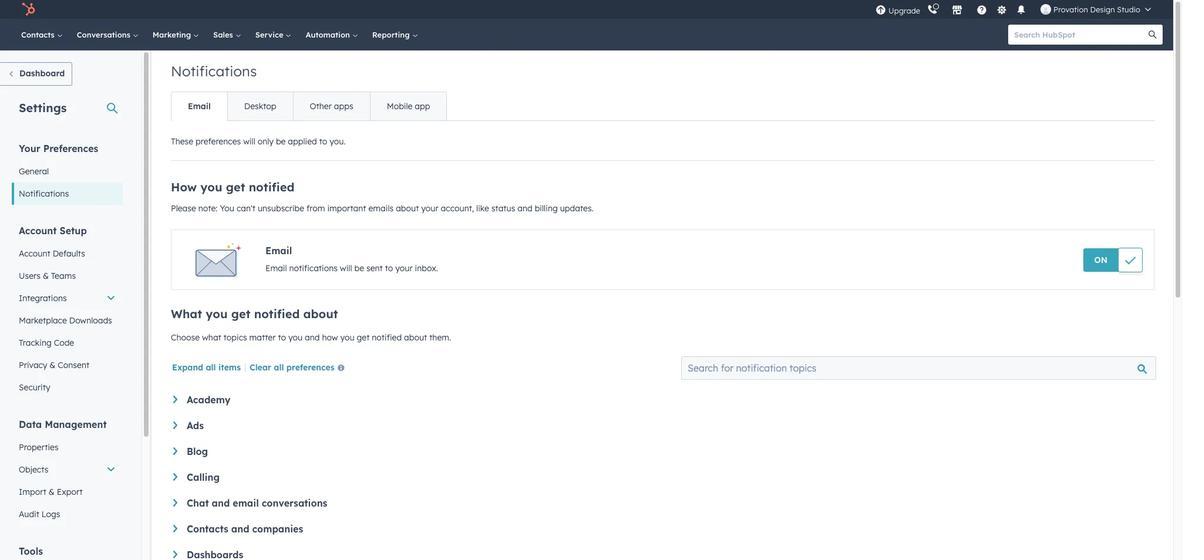 Task type: locate. For each thing, give the bounding box(es) containing it.
search button
[[1143, 25, 1163, 45]]

1 vertical spatial to
[[385, 263, 393, 274]]

1 horizontal spatial will
[[340, 263, 352, 274]]

service
[[255, 30, 286, 39]]

0 horizontal spatial your
[[396, 263, 413, 274]]

upgrade image
[[876, 5, 887, 16]]

preferences
[[43, 143, 98, 155]]

expand
[[172, 362, 203, 373]]

will
[[243, 136, 255, 147], [340, 263, 352, 274]]

menu
[[875, 0, 1160, 19]]

setup
[[60, 225, 87, 237]]

contacts link
[[14, 19, 70, 51]]

consent
[[58, 360, 89, 371]]

note:
[[198, 203, 218, 214]]

4 caret image from the top
[[173, 525, 177, 533]]

and left how
[[305, 333, 320, 343]]

caret image inside contacts and companies dropdown button
[[173, 525, 177, 533]]

0 vertical spatial your
[[421, 203, 439, 214]]

general
[[19, 166, 49, 177]]

about left them.
[[404, 333, 427, 343]]

defaults
[[53, 249, 85, 259]]

design
[[1091, 5, 1116, 14]]

like
[[476, 203, 489, 214]]

& right the "privacy"
[[50, 360, 55, 371]]

2 account from the top
[[19, 249, 50, 259]]

caret image
[[173, 396, 177, 404], [173, 448, 177, 455], [173, 499, 177, 507], [173, 525, 177, 533], [173, 551, 177, 559]]

1 horizontal spatial to
[[319, 136, 327, 147]]

0 vertical spatial contacts
[[21, 30, 57, 39]]

audit logs
[[19, 509, 60, 520]]

contacts and companies button
[[173, 523, 1153, 535]]

contacts for contacts and companies
[[187, 523, 228, 535]]

about
[[396, 203, 419, 214], [304, 307, 338, 321], [404, 333, 427, 343]]

topics
[[224, 333, 247, 343]]

0 horizontal spatial notifications
[[19, 189, 69, 199]]

caret image for academy
[[173, 396, 177, 404]]

choose
[[171, 333, 200, 343]]

2 caret image from the top
[[173, 448, 177, 455]]

be left sent
[[355, 263, 364, 274]]

0 vertical spatial to
[[319, 136, 327, 147]]

you up note:
[[201, 180, 222, 194]]

notifications image
[[1016, 5, 1027, 16]]

chat
[[187, 498, 209, 509]]

1 vertical spatial &
[[50, 360, 55, 371]]

3 caret image from the top
[[173, 499, 177, 507]]

status
[[492, 203, 515, 214]]

ads
[[187, 420, 204, 432]]

users & teams
[[19, 271, 76, 281]]

will left sent
[[340, 263, 352, 274]]

them.
[[430, 333, 451, 343]]

email inside button
[[188, 101, 211, 112]]

0 horizontal spatial preferences
[[196, 136, 241, 147]]

contacts down chat
[[187, 523, 228, 535]]

1 horizontal spatial notifications
[[171, 62, 257, 80]]

privacy & consent
[[19, 360, 89, 371]]

choose what topics matter to you and how you get notified about them.
[[171, 333, 451, 343]]

notified up matter
[[254, 307, 300, 321]]

1 vertical spatial caret image
[[173, 474, 177, 481]]

1 horizontal spatial contacts
[[187, 523, 228, 535]]

2 vertical spatial about
[[404, 333, 427, 343]]

1 horizontal spatial preferences
[[287, 362, 335, 373]]

0 vertical spatial about
[[396, 203, 419, 214]]

privacy
[[19, 360, 47, 371]]

contacts down hubspot 'link'
[[21, 30, 57, 39]]

notified for how you get notified
[[254, 307, 300, 321]]

notified left them.
[[372, 333, 402, 343]]

calling icon button
[[923, 2, 943, 17]]

and right chat
[[212, 498, 230, 509]]

caret image inside 'ads' dropdown button
[[173, 422, 177, 429]]

0 horizontal spatial to
[[278, 333, 286, 343]]

Search for notification topics search field
[[682, 357, 1157, 380]]

account up account defaults
[[19, 225, 57, 237]]

email
[[188, 101, 211, 112], [266, 245, 292, 257], [266, 263, 287, 274]]

& inside 'link'
[[49, 487, 55, 498]]

account for account setup
[[19, 225, 57, 237]]

0 vertical spatial be
[[276, 136, 286, 147]]

email notifications will be sent to your inbox.
[[266, 263, 438, 274]]

your left account,
[[421, 203, 439, 214]]

what
[[171, 307, 202, 321]]

upgrade
[[889, 6, 921, 15]]

email up 'these'
[[188, 101, 211, 112]]

preferences inside button
[[287, 362, 335, 373]]

be right only
[[276, 136, 286, 147]]

objects
[[19, 465, 48, 475]]

1 caret image from the top
[[173, 422, 177, 429]]

clear all preferences
[[250, 362, 335, 373]]

important
[[327, 203, 366, 214]]

preferences down choose what topics matter to you and how you get notified about them. on the bottom left
[[287, 362, 335, 373]]

all right clear at the bottom left of the page
[[274, 362, 284, 373]]

privacy & consent link
[[12, 354, 123, 377]]

provation design studio
[[1054, 5, 1141, 14]]

get up topics
[[231, 307, 251, 321]]

notified up unsubscribe
[[249, 180, 295, 194]]

clear all preferences button
[[250, 362, 349, 376]]

desktop button
[[227, 92, 293, 120]]

caret image for calling
[[173, 474, 177, 481]]

data management element
[[12, 418, 123, 526]]

all
[[206, 362, 216, 373], [274, 362, 284, 373]]

logs
[[42, 509, 60, 520]]

0 vertical spatial account
[[19, 225, 57, 237]]

1 vertical spatial contacts
[[187, 523, 228, 535]]

0 horizontal spatial all
[[206, 362, 216, 373]]

your preferences element
[[12, 142, 123, 205]]

import & export link
[[12, 481, 123, 503]]

& right users
[[43, 271, 49, 281]]

0 vertical spatial &
[[43, 271, 49, 281]]

caret image
[[173, 422, 177, 429], [173, 474, 177, 481]]

hubspot image
[[21, 2, 35, 16]]

0 vertical spatial caret image
[[173, 422, 177, 429]]

notifications inside your preferences "element"
[[19, 189, 69, 199]]

1 vertical spatial notifications
[[19, 189, 69, 199]]

properties
[[19, 442, 59, 453]]

get
[[226, 180, 245, 194], [231, 307, 251, 321], [357, 333, 370, 343]]

you
[[201, 180, 222, 194], [206, 307, 228, 321], [288, 333, 303, 343], [340, 333, 355, 343]]

get up you
[[226, 180, 245, 194]]

settings image
[[997, 5, 1007, 16]]

& left export
[[49, 487, 55, 498]]

notified
[[249, 180, 295, 194], [254, 307, 300, 321], [372, 333, 402, 343]]

0 vertical spatial will
[[243, 136, 255, 147]]

preferences
[[196, 136, 241, 147], [287, 362, 335, 373]]

marketing
[[153, 30, 193, 39]]

search image
[[1149, 31, 1157, 39]]

calling icon image
[[928, 5, 938, 15]]

navigation
[[171, 92, 447, 121]]

caret image left ads
[[173, 422, 177, 429]]

caret image inside calling dropdown button
[[173, 474, 177, 481]]

1 vertical spatial account
[[19, 249, 50, 259]]

you up what
[[206, 307, 228, 321]]

2 vertical spatial &
[[49, 487, 55, 498]]

account up users
[[19, 249, 50, 259]]

caret image inside academy dropdown button
[[173, 396, 177, 404]]

how
[[322, 333, 338, 343]]

email up notifications
[[266, 245, 292, 257]]

you up the clear all preferences
[[288, 333, 303, 343]]

to right sent
[[385, 263, 393, 274]]

notifications down sales
[[171, 62, 257, 80]]

& for consent
[[50, 360, 55, 371]]

please
[[171, 203, 196, 214]]

users & teams link
[[12, 265, 123, 287]]

email
[[233, 498, 259, 509]]

caret image left the calling
[[173, 474, 177, 481]]

email left notifications
[[266, 263, 287, 274]]

notifications button
[[1012, 0, 1032, 19]]

2 vertical spatial to
[[278, 333, 286, 343]]

caret image inside blog dropdown button
[[173, 448, 177, 455]]

all inside clear all preferences button
[[274, 362, 284, 373]]

1 vertical spatial preferences
[[287, 362, 335, 373]]

account,
[[441, 203, 474, 214]]

0 horizontal spatial will
[[243, 136, 255, 147]]

account defaults link
[[12, 243, 123, 265]]

2 caret image from the top
[[173, 474, 177, 481]]

0 horizontal spatial contacts
[[21, 30, 57, 39]]

unsubscribe
[[258, 203, 304, 214]]

provation design studio button
[[1034, 0, 1159, 19]]

account setup element
[[12, 224, 123, 399]]

to left you.
[[319, 136, 327, 147]]

0 vertical spatial get
[[226, 180, 245, 194]]

about up how
[[304, 307, 338, 321]]

automation
[[306, 30, 352, 39]]

1 horizontal spatial be
[[355, 263, 364, 274]]

0 vertical spatial email
[[188, 101, 211, 112]]

what you get notified about
[[171, 307, 338, 321]]

1 vertical spatial will
[[340, 263, 352, 274]]

you.
[[330, 136, 346, 147]]

about right emails
[[396, 203, 419, 214]]

caret image for chat and email conversations
[[173, 499, 177, 507]]

1 vertical spatial notified
[[254, 307, 300, 321]]

your
[[19, 143, 40, 155]]

will left only
[[243, 136, 255, 147]]

get right how
[[357, 333, 370, 343]]

your
[[421, 203, 439, 214], [396, 263, 413, 274]]

to right matter
[[278, 333, 286, 343]]

preferences right 'these'
[[196, 136, 241, 147]]

import & export
[[19, 487, 83, 498]]

1 caret image from the top
[[173, 396, 177, 404]]

&
[[43, 271, 49, 281], [50, 360, 55, 371], [49, 487, 55, 498]]

your left inbox.
[[396, 263, 413, 274]]

1 horizontal spatial all
[[274, 362, 284, 373]]

notifications
[[171, 62, 257, 80], [19, 189, 69, 199]]

your preferences
[[19, 143, 98, 155]]

security link
[[12, 377, 123, 399]]

0 vertical spatial preferences
[[196, 136, 241, 147]]

all left 'items' on the left bottom of page
[[206, 362, 216, 373]]

0 vertical spatial notified
[[249, 180, 295, 194]]

account
[[19, 225, 57, 237], [19, 249, 50, 259]]

contacts
[[21, 30, 57, 39], [187, 523, 228, 535]]

1 all from the left
[[206, 362, 216, 373]]

caret image inside chat and email conversations dropdown button
[[173, 499, 177, 507]]

2 all from the left
[[274, 362, 284, 373]]

1 vertical spatial get
[[231, 307, 251, 321]]

provation
[[1054, 5, 1089, 14]]

mobile app button
[[370, 92, 447, 120]]

notifications down "general"
[[19, 189, 69, 199]]

1 account from the top
[[19, 225, 57, 237]]

calling
[[187, 472, 220, 484]]

5 caret image from the top
[[173, 551, 177, 559]]



Task type: vqa. For each thing, say whether or not it's contained in the screenshot.
abc
no



Task type: describe. For each thing, give the bounding box(es) containing it.
these preferences will only be applied to you.
[[171, 136, 346, 147]]

sales
[[213, 30, 235, 39]]

integrations
[[19, 293, 67, 304]]

& for teams
[[43, 271, 49, 281]]

notifications
[[289, 263, 338, 274]]

email button
[[172, 92, 227, 120]]

blog
[[187, 446, 208, 458]]

help button
[[972, 0, 992, 19]]

dashboard
[[19, 68, 65, 79]]

2 vertical spatial get
[[357, 333, 370, 343]]

0 vertical spatial notifications
[[171, 62, 257, 80]]

reporting link
[[365, 19, 425, 51]]

1 horizontal spatial your
[[421, 203, 439, 214]]

on
[[1095, 255, 1108, 266]]

companies
[[252, 523, 303, 535]]

ads button
[[173, 420, 1153, 432]]

will for only
[[243, 136, 255, 147]]

expand all items
[[172, 362, 241, 373]]

general link
[[12, 160, 123, 183]]

2 vertical spatial notified
[[372, 333, 402, 343]]

caret image for blog
[[173, 448, 177, 455]]

2 horizontal spatial to
[[385, 263, 393, 274]]

expand all items button
[[172, 362, 241, 373]]

navigation containing email
[[171, 92, 447, 121]]

you right how
[[340, 333, 355, 343]]

menu containing provation design studio
[[875, 0, 1160, 19]]

what
[[202, 333, 221, 343]]

applied
[[288, 136, 317, 147]]

james peterson image
[[1041, 4, 1052, 15]]

code
[[54, 338, 74, 348]]

data
[[19, 419, 42, 431]]

desktop
[[244, 101, 276, 112]]

from
[[307, 203, 325, 214]]

1 vertical spatial about
[[304, 307, 338, 321]]

can't
[[237, 203, 256, 214]]

account defaults
[[19, 249, 85, 259]]

1 vertical spatial email
[[266, 245, 292, 257]]

get for how you get notified
[[231, 307, 251, 321]]

other apps button
[[293, 92, 370, 120]]

help image
[[977, 5, 988, 16]]

inbox.
[[415, 263, 438, 274]]

reporting
[[372, 30, 412, 39]]

audit logs link
[[12, 503, 123, 526]]

items
[[218, 362, 241, 373]]

calling button
[[173, 472, 1153, 484]]

billing
[[535, 203, 558, 214]]

chat and email conversations button
[[173, 498, 1153, 509]]

users
[[19, 271, 41, 281]]

import
[[19, 487, 46, 498]]

& for export
[[49, 487, 55, 498]]

service link
[[248, 19, 299, 51]]

chat and email conversations
[[187, 498, 327, 509]]

marketplace downloads link
[[12, 310, 123, 332]]

properties link
[[12, 437, 123, 459]]

marketplaces image
[[952, 5, 963, 16]]

emails
[[369, 203, 394, 214]]

studio
[[1118, 5, 1141, 14]]

conversations link
[[70, 19, 146, 51]]

settings
[[19, 100, 67, 115]]

mobile app
[[387, 101, 430, 112]]

automation link
[[299, 19, 365, 51]]

and down email
[[231, 523, 249, 535]]

conversations
[[262, 498, 327, 509]]

account setup
[[19, 225, 87, 237]]

marketplaces button
[[945, 0, 970, 19]]

0 horizontal spatial be
[[276, 136, 286, 147]]

contacts for contacts
[[21, 30, 57, 39]]

sent
[[367, 263, 383, 274]]

conversations
[[77, 30, 133, 39]]

marketplace
[[19, 315, 67, 326]]

all for clear
[[274, 362, 284, 373]]

2 vertical spatial email
[[266, 263, 287, 274]]

clear
[[250, 362, 271, 373]]

account for account defaults
[[19, 249, 50, 259]]

sales link
[[206, 19, 248, 51]]

integrations button
[[12, 287, 123, 310]]

dashboard link
[[0, 62, 72, 86]]

tracking code link
[[12, 332, 123, 354]]

how you get notified
[[171, 180, 295, 194]]

app
[[415, 101, 430, 112]]

please note: you can't unsubscribe from important emails about your account, like status and billing updates.
[[171, 203, 594, 214]]

settings link
[[995, 3, 1009, 16]]

notified for notifications
[[249, 180, 295, 194]]

security
[[19, 382, 50, 393]]

audit
[[19, 509, 39, 520]]

tools
[[19, 546, 43, 558]]

tracking
[[19, 338, 52, 348]]

notifications link
[[12, 183, 123, 205]]

apps
[[334, 101, 353, 112]]

other
[[310, 101, 332, 112]]

how
[[171, 180, 197, 194]]

updates.
[[560, 203, 594, 214]]

objects button
[[12, 459, 123, 481]]

data management
[[19, 419, 107, 431]]

marketplace downloads
[[19, 315, 112, 326]]

get for notifications
[[226, 180, 245, 194]]

and left billing
[[518, 203, 533, 214]]

only
[[258, 136, 274, 147]]

1 vertical spatial your
[[396, 263, 413, 274]]

export
[[57, 487, 83, 498]]

tracking code
[[19, 338, 74, 348]]

1 vertical spatial be
[[355, 263, 364, 274]]

Search HubSpot search field
[[1009, 25, 1153, 45]]

caret image for ads
[[173, 422, 177, 429]]

caret image for contacts and companies
[[173, 525, 177, 533]]

will for be
[[340, 263, 352, 274]]

all for expand
[[206, 362, 216, 373]]



